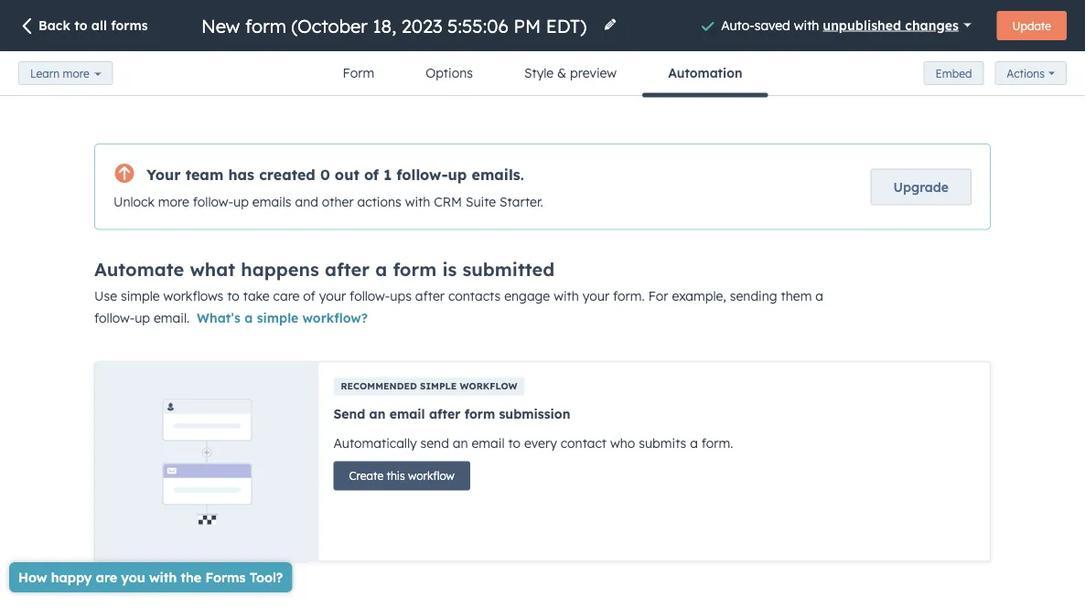 Task type: locate. For each thing, give the bounding box(es) containing it.
0 horizontal spatial form.
[[613, 288, 645, 304]]

0 vertical spatial up
[[448, 165, 467, 184]]

after right ups
[[415, 288, 445, 304]]

submits
[[639, 435, 687, 451]]

up
[[448, 165, 467, 184], [233, 194, 249, 210], [135, 310, 150, 326]]

1 horizontal spatial with
[[554, 288, 579, 304]]

your left the for
[[583, 288, 610, 304]]

after for email
[[429, 406, 461, 422]]

1 vertical spatial with
[[405, 194, 430, 210]]

to
[[74, 17, 87, 33], [227, 288, 240, 304], [508, 435, 521, 451]]

1 horizontal spatial more
[[158, 194, 189, 210]]

automatically send an email to every contact who submits a form.
[[334, 435, 734, 451]]

1 vertical spatial email
[[472, 435, 505, 451]]

unlock
[[113, 194, 155, 210]]

1 horizontal spatial of
[[364, 165, 379, 184]]

recommended simple workflow
[[341, 381, 518, 392]]

style
[[524, 65, 554, 81]]

follow-
[[397, 165, 448, 184], [193, 194, 233, 210], [350, 288, 390, 304], [94, 310, 135, 326]]

1 vertical spatial workflow
[[408, 470, 455, 483]]

simple down care
[[257, 310, 299, 326]]

workflow up send an email after form submission
[[460, 381, 518, 392]]

send an email after form submission
[[334, 406, 571, 422]]

contact
[[561, 435, 607, 451]]

0 vertical spatial form.
[[613, 288, 645, 304]]

email down send an email after form submission
[[472, 435, 505, 451]]

use
[[94, 288, 117, 304]]

a right submits
[[690, 435, 698, 451]]

1 horizontal spatial your
[[583, 288, 610, 304]]

0 vertical spatial workflow
[[460, 381, 518, 392]]

a
[[375, 258, 387, 281], [816, 288, 824, 304], [245, 310, 253, 326], [690, 435, 698, 451]]

0 horizontal spatial more
[[63, 66, 89, 80]]

up left email.
[[135, 310, 150, 326]]

learn more
[[30, 66, 89, 80]]

of
[[364, 165, 379, 184], [303, 288, 316, 304]]

a right them
[[816, 288, 824, 304]]

form.
[[613, 288, 645, 304], [702, 435, 734, 451]]

0 vertical spatial more
[[63, 66, 89, 80]]

to left take
[[227, 288, 240, 304]]

other
[[322, 194, 354, 210]]

1 vertical spatial an
[[453, 435, 468, 451]]

automation button
[[643, 51, 768, 97]]

2 vertical spatial to
[[508, 435, 521, 451]]

0 vertical spatial of
[[364, 165, 379, 184]]

after up send
[[429, 406, 461, 422]]

simple
[[121, 288, 160, 304], [257, 310, 299, 326], [420, 381, 457, 392]]

take
[[243, 288, 270, 304]]

0 horizontal spatial to
[[74, 17, 87, 33]]

use simple workflows to take care of your follow-ups after contacts engage with your form. for example, sending them a follow-up email.
[[94, 288, 824, 326]]

follow- right 1
[[397, 165, 448, 184]]

your
[[146, 165, 181, 184]]

1 vertical spatial of
[[303, 288, 316, 304]]

workflow
[[460, 381, 518, 392], [408, 470, 455, 483]]

workflow for recommended simple workflow
[[460, 381, 518, 392]]

0 horizontal spatial your
[[319, 288, 346, 304]]

0 horizontal spatial simple
[[121, 288, 160, 304]]

2 vertical spatial with
[[554, 288, 579, 304]]

what
[[190, 258, 235, 281]]

1 horizontal spatial an
[[453, 435, 468, 451]]

1 vertical spatial up
[[233, 194, 249, 210]]

actions
[[1007, 67, 1045, 80]]

create this workflow button
[[334, 462, 470, 491]]

email
[[390, 406, 425, 422], [472, 435, 505, 451]]

with left crm
[[405, 194, 430, 210]]

1 horizontal spatial workflow
[[460, 381, 518, 392]]

1 vertical spatial simple
[[257, 310, 299, 326]]

more right learn
[[63, 66, 89, 80]]

form. left the for
[[613, 288, 645, 304]]

an right send
[[453, 435, 468, 451]]

form left submission
[[465, 406, 495, 422]]

0 horizontal spatial up
[[135, 310, 150, 326]]

0
[[320, 165, 330, 184]]

up down has
[[233, 194, 249, 210]]

this
[[387, 470, 405, 483]]

your
[[319, 288, 346, 304], [583, 288, 610, 304]]

email down recommended simple workflow
[[390, 406, 425, 422]]

0 horizontal spatial of
[[303, 288, 316, 304]]

simple inside 'use simple workflows to take care of your follow-ups after contacts engage with your form. for example, sending them a follow-up email.'
[[121, 288, 160, 304]]

of inside 'use simple workflows to take care of your follow-ups after contacts engage with your form. for example, sending them a follow-up email.'
[[303, 288, 316, 304]]

with inside page section element
[[794, 17, 820, 33]]

simple down automate
[[121, 288, 160, 304]]

upgrade link
[[871, 169, 972, 205]]

2 vertical spatial up
[[135, 310, 150, 326]]

embed button
[[924, 61, 984, 85]]

None field
[[200, 13, 592, 38]]

emails.
[[472, 165, 524, 184]]

0 vertical spatial after
[[325, 258, 370, 281]]

1 vertical spatial to
[[227, 288, 240, 304]]

navigation containing form
[[317, 51, 768, 97]]

options
[[426, 65, 473, 81]]

an down "recommended"
[[369, 406, 386, 422]]

every
[[524, 435, 557, 451]]

of left 1
[[364, 165, 379, 184]]

0 vertical spatial email
[[390, 406, 425, 422]]

what's a simple workflow? button
[[197, 310, 368, 326]]

after up workflow?
[[325, 258, 370, 281]]

saved
[[755, 17, 791, 33]]

workflow down send
[[408, 470, 455, 483]]

form up ups
[[393, 258, 437, 281]]

1 vertical spatial after
[[415, 288, 445, 304]]

who
[[610, 435, 635, 451]]

follow- up workflow?
[[350, 288, 390, 304]]

unpublished changes button
[[823, 12, 972, 38]]

team
[[185, 165, 224, 184]]

1 horizontal spatial to
[[227, 288, 240, 304]]

them
[[781, 288, 812, 304]]

2 vertical spatial after
[[429, 406, 461, 422]]

your up workflow?
[[319, 288, 346, 304]]

auto-
[[721, 17, 755, 33]]

with
[[794, 17, 820, 33], [405, 194, 430, 210], [554, 288, 579, 304]]

workflow inside button
[[408, 470, 455, 483]]

more inside button
[[63, 66, 89, 80]]

learn more button
[[18, 61, 113, 85]]

unlock more follow-up emails and other actions with crm suite starter.
[[113, 194, 543, 210]]

0 vertical spatial simple
[[121, 288, 160, 304]]

2 your from the left
[[583, 288, 610, 304]]

options button
[[400, 51, 499, 95]]

form. right submits
[[702, 435, 734, 451]]

style & preview
[[524, 65, 617, 81]]

with right engage
[[554, 288, 579, 304]]

up inside 'use simple workflows to take care of your follow-ups after contacts engage with your form. for example, sending them a follow-up email.'
[[135, 310, 150, 326]]

2 horizontal spatial simple
[[420, 381, 457, 392]]

navigation inside page section element
[[317, 51, 768, 97]]

2 vertical spatial simple
[[420, 381, 457, 392]]

follow- down use
[[94, 310, 135, 326]]

email.
[[154, 310, 190, 326]]

1 horizontal spatial form
[[465, 406, 495, 422]]

2 horizontal spatial with
[[794, 17, 820, 33]]

2 horizontal spatial up
[[448, 165, 467, 184]]

navigation
[[317, 51, 768, 97]]

more for learn
[[63, 66, 89, 80]]

send email image
[[162, 385, 252, 540]]

0 vertical spatial with
[[794, 17, 820, 33]]

send
[[334, 406, 365, 422]]

to left all
[[74, 17, 87, 33]]

after
[[325, 258, 370, 281], [415, 288, 445, 304], [429, 406, 461, 422]]

0 horizontal spatial workflow
[[408, 470, 455, 483]]

actions
[[358, 194, 402, 210]]

0 vertical spatial to
[[74, 17, 87, 33]]

simple up send an email after form submission
[[420, 381, 457, 392]]

more
[[63, 66, 89, 80], [158, 194, 189, 210]]

1 vertical spatial form.
[[702, 435, 734, 451]]

recommended
[[341, 381, 417, 392]]

a down actions
[[375, 258, 387, 281]]

1 vertical spatial more
[[158, 194, 189, 210]]

changes
[[905, 17, 959, 33]]

0 horizontal spatial form
[[393, 258, 437, 281]]

0 horizontal spatial an
[[369, 406, 386, 422]]

with right saved
[[794, 17, 820, 33]]

and
[[295, 194, 318, 210]]

to left every
[[508, 435, 521, 451]]

1
[[384, 165, 392, 184]]

example,
[[672, 288, 727, 304]]

is
[[442, 258, 457, 281]]

form
[[393, 258, 437, 281], [465, 406, 495, 422]]

0 vertical spatial an
[[369, 406, 386, 422]]

1 your from the left
[[319, 288, 346, 304]]

more down your
[[158, 194, 189, 210]]

up up crm
[[448, 165, 467, 184]]

of right care
[[303, 288, 316, 304]]



Task type: describe. For each thing, give the bounding box(es) containing it.
simple for use
[[121, 288, 160, 304]]

created
[[259, 165, 316, 184]]

create
[[349, 470, 384, 483]]

what's
[[197, 310, 241, 326]]

update
[[1013, 19, 1052, 32]]

form button
[[317, 51, 400, 95]]

sending
[[730, 288, 778, 304]]

workflows
[[163, 288, 224, 304]]

to inside 'use simple workflows to take care of your follow-ups after contacts engage with your form. for example, sending them a follow-up email.'
[[227, 288, 240, 304]]

follow- down team
[[193, 194, 233, 210]]

a down take
[[245, 310, 253, 326]]

1 vertical spatial form
[[465, 406, 495, 422]]

with inside 'use simple workflows to take care of your follow-ups after contacts engage with your form. for example, sending them a follow-up email.'
[[554, 288, 579, 304]]

crm
[[434, 194, 462, 210]]

create this workflow
[[349, 470, 455, 483]]

unpublished
[[823, 17, 902, 33]]

learn
[[30, 66, 60, 80]]

happens
[[241, 258, 319, 281]]

your team has created 0 out of 1 follow-up emails.
[[146, 165, 524, 184]]

back to all forms link
[[18, 17, 148, 37]]

submitted
[[463, 258, 555, 281]]

0 horizontal spatial email
[[390, 406, 425, 422]]

submission
[[499, 406, 571, 422]]

update button
[[997, 11, 1067, 40]]

of for 1
[[364, 165, 379, 184]]

2 horizontal spatial to
[[508, 435, 521, 451]]

embed
[[936, 66, 972, 80]]

workflow for create this workflow
[[408, 470, 455, 483]]

form. inside 'use simple workflows to take care of your follow-ups after contacts engage with your form. for example, sending them a follow-up email.'
[[613, 288, 645, 304]]

automate
[[94, 258, 184, 281]]

send
[[421, 435, 449, 451]]

forms
[[111, 17, 148, 33]]

page section element
[[0, 0, 1086, 97]]

ups
[[390, 288, 412, 304]]

automatically
[[334, 435, 417, 451]]

of for your
[[303, 288, 316, 304]]

more for unlock
[[158, 194, 189, 210]]

all
[[91, 17, 107, 33]]

1 horizontal spatial email
[[472, 435, 505, 451]]

auto-saved with
[[721, 17, 823, 33]]

automation
[[668, 65, 743, 81]]

1 horizontal spatial up
[[233, 194, 249, 210]]

1 horizontal spatial simple
[[257, 310, 299, 326]]

0 vertical spatial form
[[393, 258, 437, 281]]

contacts
[[448, 288, 501, 304]]

automate what happens after a form is submitted
[[94, 258, 555, 281]]

1 horizontal spatial form.
[[702, 435, 734, 451]]

after for happens
[[325, 258, 370, 281]]

simple for recommended
[[420, 381, 457, 392]]

emails
[[252, 194, 292, 210]]

&
[[558, 65, 567, 81]]

upgrade
[[894, 179, 949, 195]]

has
[[228, 165, 254, 184]]

starter.
[[500, 194, 543, 210]]

form
[[343, 65, 374, 81]]

after inside 'use simple workflows to take care of your follow-ups after contacts engage with your form. for example, sending them a follow-up email.'
[[415, 288, 445, 304]]

workflow?
[[303, 310, 368, 326]]

to inside page section element
[[74, 17, 87, 33]]

preview
[[570, 65, 617, 81]]

style & preview button
[[499, 51, 643, 95]]

0 horizontal spatial with
[[405, 194, 430, 210]]

care
[[273, 288, 300, 304]]

for
[[649, 288, 669, 304]]

out
[[335, 165, 359, 184]]

back
[[38, 17, 70, 33]]

engage
[[504, 288, 550, 304]]

actions button
[[995, 61, 1067, 85]]

suite
[[466, 194, 496, 210]]

unpublished changes
[[823, 17, 959, 33]]

none field inside page section element
[[200, 13, 592, 38]]

what's a simple workflow?
[[197, 310, 368, 326]]

back to all forms
[[38, 17, 148, 33]]

a inside 'use simple workflows to take care of your follow-ups after contacts engage with your form. for example, sending them a follow-up email.'
[[816, 288, 824, 304]]



Task type: vqa. For each thing, say whether or not it's contained in the screenshot.
AUTOMATICALLY
yes



